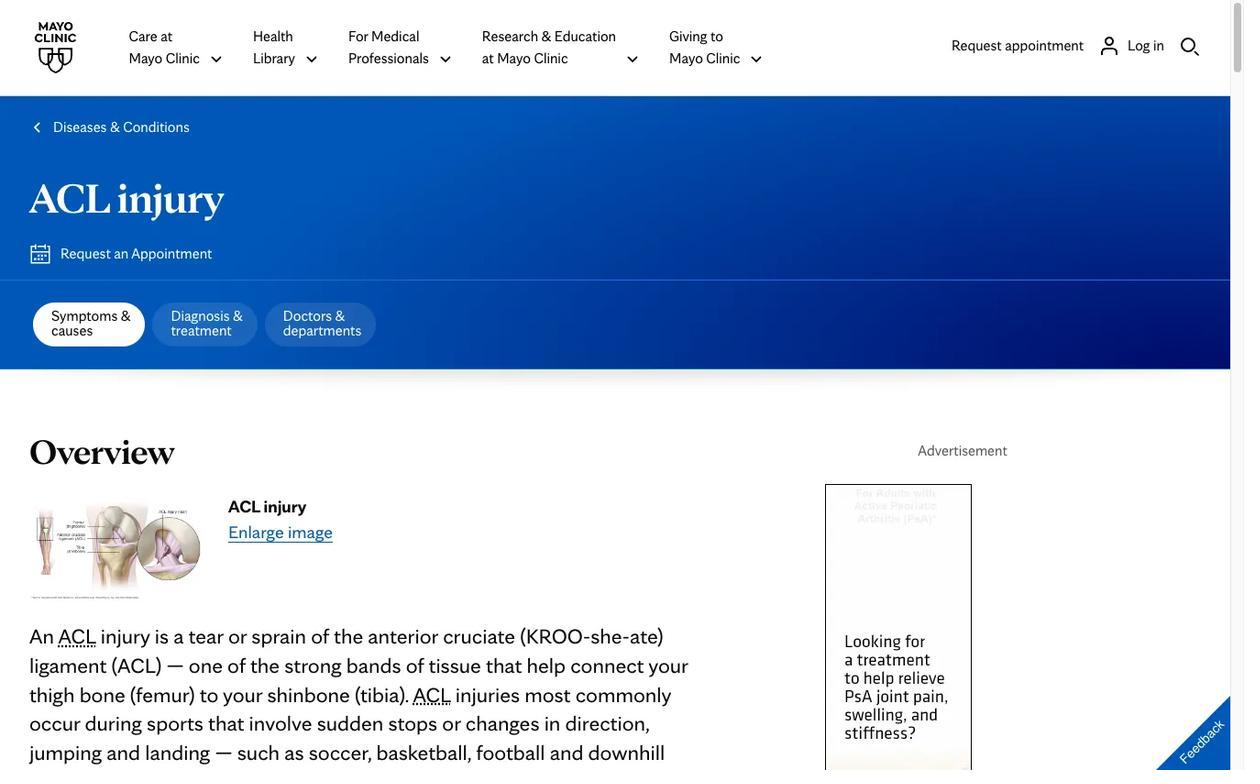 Task type: locate. For each thing, give the bounding box(es) containing it.
0 vertical spatial your
[[649, 652, 688, 679]]

or inside injuries most commonly occur during sports that involve sudden stops or changes in direction, jumping and landing — such as soccer, basketball, football and downhill skiing.
[[442, 710, 461, 737]]

1 horizontal spatial mayo
[[497, 50, 531, 67]]

menu bar inside acl injury main content
[[7, 295, 380, 354]]

1 horizontal spatial of
[[311, 623, 329, 650]]

request left appointment
[[952, 36, 1002, 54]]

advertisement region
[[825, 484, 1101, 770]]

at
[[161, 28, 172, 45], [482, 50, 494, 67]]

acl for acl injury
[[29, 172, 110, 223]]

0 horizontal spatial request
[[61, 245, 111, 262]]

your down ate)
[[649, 652, 688, 679]]

1 vertical spatial to
[[200, 681, 219, 708]]

diagnosis
[[171, 307, 230, 325]]

at right care
[[161, 28, 172, 45]]

she-
[[591, 623, 630, 650]]

0 horizontal spatial your
[[223, 681, 263, 708]]

injury is a tear or sprain of the anterior cruciate (kroo-she-ate) ligament (acl) — one of the strong bands of tissue that help connect your thigh bone (femur) to your shinbone (tibia).
[[29, 623, 688, 708]]

1 vertical spatial your
[[223, 681, 263, 708]]

injury
[[117, 172, 224, 223], [264, 496, 307, 518], [101, 623, 150, 650]]

in down most
[[544, 710, 561, 737]]

& inside the diagnosis & treatment
[[233, 307, 243, 325]]

0 vertical spatial at
[[161, 28, 172, 45]]

& inside doctors & departments
[[335, 307, 345, 325]]

request left an
[[61, 245, 111, 262]]

& right diagnosis
[[233, 307, 243, 325]]

3 clinic from the left
[[707, 50, 741, 67]]

0 horizontal spatial or
[[228, 623, 247, 650]]

log in
[[1128, 36, 1165, 54]]

giving
[[670, 28, 708, 45]]

mayo inside care at mayo clinic
[[129, 50, 163, 67]]

doctors & departments
[[283, 307, 362, 339]]

— down the 'a'
[[166, 652, 184, 679]]

— inside injury is a tear or sprain of the anterior cruciate (kroo-she-ate) ligament (acl) — one of the strong bands of tissue that help connect your thigh bone (femur) to your shinbone (tibia).
[[166, 652, 184, 679]]

request for request an appointment
[[61, 245, 111, 262]]

0 horizontal spatial to
[[200, 681, 219, 708]]

2 horizontal spatial clinic
[[707, 50, 741, 67]]

health library button
[[253, 25, 319, 71]]

request an appointment link
[[26, 239, 216, 269]]

acl inside the 'acl injury enlarge image'
[[228, 496, 260, 518]]

menu item containing doctors &
[[261, 295, 380, 354]]

and down direction,
[[550, 739, 584, 766]]

a
[[173, 623, 184, 650]]

& inside symptoms & causes
[[121, 307, 131, 325]]

& inside research & education at mayo clinic
[[542, 28, 552, 45]]

0 vertical spatial or
[[228, 623, 247, 650]]

injury up (acl)
[[101, 623, 150, 650]]

clinic inside care at mayo clinic
[[166, 50, 200, 67]]

1 horizontal spatial clinic
[[534, 50, 568, 67]]

to right giving
[[711, 28, 724, 45]]

injury inside the 'acl injury enlarge image'
[[264, 496, 307, 518]]

clinic down giving
[[707, 50, 741, 67]]

injury inside injury is a tear or sprain of the anterior cruciate (kroo-she-ate) ligament (acl) — one of the strong bands of tissue that help connect your thigh bone (femur) to your shinbone (tibia).
[[101, 623, 150, 650]]

image
[[288, 521, 333, 543]]

mayo inside giving to mayo clinic
[[670, 50, 703, 67]]

or right tear at the bottom of page
[[228, 623, 247, 650]]

mayo down care
[[129, 50, 163, 67]]

at inside research & education at mayo clinic
[[482, 50, 494, 67]]

at down research
[[482, 50, 494, 67]]

menu item
[[149, 295, 261, 354], [261, 295, 380, 354]]

acl injury enlarge image
[[228, 496, 333, 543]]

2 mayo from the left
[[497, 50, 531, 67]]

in
[[1154, 36, 1165, 54], [544, 710, 561, 737]]

acl for acl injury enlarge image
[[228, 496, 260, 518]]

mayo for giving to mayo clinic
[[670, 50, 703, 67]]

1 vertical spatial injury
[[264, 496, 307, 518]]

& for diagnosis
[[233, 307, 243, 325]]

mayo clinic home page image
[[29, 22, 81, 73]]

that up such
[[208, 710, 244, 737]]

1 vertical spatial at
[[482, 50, 494, 67]]

1 horizontal spatial in
[[1154, 36, 1165, 54]]

or right stops
[[442, 710, 461, 737]]

0 horizontal spatial in
[[544, 710, 561, 737]]

& right diseases
[[110, 118, 120, 136]]

clinic inside giving to mayo clinic
[[707, 50, 741, 67]]

health library
[[253, 28, 295, 67]]

to down one
[[200, 681, 219, 708]]

3 mayo from the left
[[670, 50, 703, 67]]

of down anterior
[[406, 652, 424, 679]]

menu bar containing symptoms &
[[7, 295, 380, 354]]

0 horizontal spatial the
[[250, 652, 280, 679]]

1 vertical spatial the
[[250, 652, 280, 679]]

1 clinic from the left
[[166, 50, 200, 67]]

request inside request appointment text field
[[952, 36, 1002, 54]]

log in link
[[1099, 34, 1165, 56]]

1 and from the left
[[107, 739, 140, 766]]

menu bar
[[7, 295, 380, 354]]

0 horizontal spatial at
[[161, 28, 172, 45]]

diseases & conditions link
[[26, 115, 193, 140]]

such
[[237, 739, 280, 766]]

in inside log in text field
[[1154, 36, 1165, 54]]

acl up enlarge
[[228, 496, 260, 518]]

injuries most commonly occur during sports that involve sudden stops or changes in direction, jumping and landing — such as soccer, basketball, football and downhill skiing.
[[29, 681, 671, 770]]

and down during
[[107, 739, 140, 766]]

& right symptoms
[[121, 307, 131, 325]]

0 horizontal spatial and
[[107, 739, 140, 766]]

in right log
[[1154, 36, 1165, 54]]

request inside "request an appointment" link
[[61, 245, 111, 262]]

injury up appointment
[[117, 172, 224, 223]]

acl
[[29, 172, 110, 223], [228, 496, 260, 518], [58, 623, 96, 650], [413, 681, 451, 708]]

mayo down research
[[497, 50, 531, 67]]

& right doctors
[[335, 307, 345, 325]]

your
[[649, 652, 688, 679], [223, 681, 263, 708]]

1 horizontal spatial the
[[334, 623, 363, 650]]

& right research
[[542, 28, 552, 45]]

clinic down education
[[534, 50, 568, 67]]

—
[[166, 652, 184, 679], [215, 739, 233, 766]]

1 vertical spatial request
[[61, 245, 111, 262]]

1 horizontal spatial —
[[215, 739, 233, 766]]

0 vertical spatial injury
[[117, 172, 224, 223]]

clinic for giving to mayo clinic
[[707, 50, 741, 67]]

occur
[[29, 710, 80, 737]]

causes
[[51, 322, 93, 339]]

(kroo-
[[520, 623, 591, 650]]

1 vertical spatial that
[[208, 710, 244, 737]]

1 horizontal spatial at
[[482, 50, 494, 67]]

tear
[[189, 623, 224, 650]]

bands
[[346, 652, 401, 679]]

injury up image
[[264, 496, 307, 518]]

medical
[[372, 28, 420, 45]]

0 vertical spatial the
[[334, 623, 363, 650]]

1 horizontal spatial to
[[711, 28, 724, 45]]

acl injury main content
[[0, 96, 1231, 770]]

1 vertical spatial in
[[544, 710, 561, 737]]

acl down diseases
[[29, 172, 110, 223]]

treatment
[[171, 322, 232, 339]]

clinic
[[166, 50, 200, 67], [534, 50, 568, 67], [707, 50, 741, 67]]

2 clinic from the left
[[534, 50, 568, 67]]

of right one
[[228, 652, 246, 679]]

acl injury link
[[29, 172, 224, 223]]

soccer,
[[309, 739, 372, 766]]

0 horizontal spatial mayo
[[129, 50, 163, 67]]

1 menu item from the left
[[149, 295, 261, 354]]

0 vertical spatial request
[[952, 36, 1002, 54]]

of
[[311, 623, 329, 650], [228, 652, 246, 679], [406, 652, 424, 679]]

mayo down giving
[[670, 50, 703, 67]]

that
[[486, 652, 522, 679], [208, 710, 244, 737]]

0 vertical spatial —
[[166, 652, 184, 679]]

that inside injuries most commonly occur during sports that involve sudden stops or changes in direction, jumping and landing — such as soccer, basketball, football and downhill skiing.
[[208, 710, 244, 737]]

basketball,
[[376, 739, 471, 766]]

the
[[334, 623, 363, 650], [250, 652, 280, 679]]

1 horizontal spatial request
[[952, 36, 1002, 54]]

your up the involve
[[223, 681, 263, 708]]

menu item containing diagnosis &
[[149, 295, 261, 354]]

library
[[253, 50, 295, 67]]

the up bands
[[334, 623, 363, 650]]

(femur)
[[130, 681, 195, 708]]

0 horizontal spatial —
[[166, 652, 184, 679]]

0 vertical spatial that
[[486, 652, 522, 679]]

research
[[482, 28, 539, 45]]

one
[[189, 652, 223, 679]]

— left such
[[215, 739, 233, 766]]

an
[[114, 245, 129, 262]]

1 horizontal spatial or
[[442, 710, 461, 737]]

1 horizontal spatial that
[[486, 652, 522, 679]]

that up injuries
[[486, 652, 522, 679]]

1 vertical spatial or
[[442, 710, 461, 737]]

acl up stops
[[413, 681, 451, 708]]

0 vertical spatial in
[[1154, 36, 1165, 54]]

2 menu item from the left
[[261, 295, 380, 354]]

of up strong
[[311, 623, 329, 650]]

0 vertical spatial to
[[711, 28, 724, 45]]

Request appointment text field
[[952, 34, 1084, 56]]

0 horizontal spatial that
[[208, 710, 244, 737]]

1 horizontal spatial and
[[550, 739, 584, 766]]

acl up ligament
[[58, 623, 96, 650]]

0 horizontal spatial clinic
[[166, 50, 200, 67]]

feedback
[[1177, 717, 1228, 767]]

& for research
[[542, 28, 552, 45]]

2 horizontal spatial mayo
[[670, 50, 703, 67]]

and
[[107, 739, 140, 766], [550, 739, 584, 766]]

for
[[349, 28, 368, 45]]

symptoms
[[51, 307, 118, 325]]

acl for acl
[[413, 681, 451, 708]]

2 vertical spatial injury
[[101, 623, 150, 650]]

the down sprain
[[250, 652, 280, 679]]

1 vertical spatial —
[[215, 739, 233, 766]]

involve
[[249, 710, 312, 737]]

injury for acl injury
[[117, 172, 224, 223]]

clinic up "conditions"
[[166, 50, 200, 67]]

request
[[952, 36, 1002, 54], [61, 245, 111, 262]]

1 mayo from the left
[[129, 50, 163, 67]]

to
[[711, 28, 724, 45], [200, 681, 219, 708]]



Task type: vqa. For each thing, say whether or not it's contained in the screenshot.
He
no



Task type: describe. For each thing, give the bounding box(es) containing it.
diagnosis & treatment
[[171, 307, 243, 339]]

anterior cruciate ligament image
[[29, 495, 206, 600]]

anterior
[[368, 623, 438, 650]]

conditions
[[123, 118, 190, 136]]

downhill
[[588, 739, 665, 766]]

is
[[155, 623, 169, 650]]

diseases & conditions
[[53, 118, 190, 136]]

feedback button
[[1141, 681, 1245, 770]]

injuries
[[456, 681, 520, 708]]

bone
[[79, 681, 125, 708]]

skiing.
[[29, 768, 85, 770]]

commonly
[[576, 681, 671, 708]]

1 horizontal spatial your
[[649, 652, 688, 679]]

request for request appointment
[[952, 36, 1002, 54]]

in inside injuries most commonly occur during sports that involve sudden stops or changes in direction, jumping and landing — such as soccer, basketball, football and downhill skiing.
[[544, 710, 561, 737]]

log
[[1128, 36, 1151, 54]]

0 horizontal spatial of
[[228, 652, 246, 679]]

most
[[525, 681, 571, 708]]

advertisement
[[918, 442, 1008, 460]]

2 and from the left
[[550, 739, 584, 766]]

research & education at mayo clinic button
[[482, 25, 640, 71]]

appointment
[[131, 245, 212, 262]]

injury for acl injury enlarge image
[[264, 496, 307, 518]]

appointment
[[1005, 36, 1084, 54]]

football
[[476, 739, 545, 766]]

— inside injuries most commonly occur during sports that involve sudden stops or changes in direction, jumping and landing — such as soccer, basketball, football and downhill skiing.
[[215, 739, 233, 766]]

or inside injury is a tear or sprain of the anterior cruciate (kroo-she-ate) ligament (acl) — one of the strong bands of tissue that help connect your thigh bone (femur) to your shinbone (tibia).
[[228, 623, 247, 650]]

during
[[85, 710, 142, 737]]

jumping
[[29, 739, 102, 766]]

mayo for care at mayo clinic
[[129, 50, 163, 67]]

giving to mayo clinic
[[670, 28, 741, 67]]

& for diseases
[[110, 118, 120, 136]]

Log in text field
[[1128, 34, 1165, 56]]

tissue
[[429, 652, 481, 679]]

enlarge
[[228, 521, 284, 543]]

an acl
[[29, 623, 96, 650]]

help
[[527, 652, 566, 679]]

at inside care at mayo clinic
[[161, 28, 172, 45]]

clinic for care at mayo clinic
[[166, 50, 200, 67]]

to inside injury is a tear or sprain of the anterior cruciate (kroo-she-ate) ligament (acl) — one of the strong bands of tissue that help connect your thigh bone (femur) to your shinbone (tibia).
[[200, 681, 219, 708]]

(tibia).
[[355, 681, 409, 708]]

diseases
[[53, 118, 107, 136]]

sprain
[[252, 623, 306, 650]]

clinic inside research & education at mayo clinic
[[534, 50, 568, 67]]

request appointment
[[952, 36, 1084, 54]]

as
[[285, 739, 304, 766]]

acl injury
[[29, 172, 224, 223]]

sudden
[[317, 710, 384, 737]]

request appointment link
[[952, 34, 1084, 56]]

shinbone
[[267, 681, 350, 708]]

thigh
[[29, 681, 75, 708]]

giving to mayo clinic button
[[670, 25, 764, 71]]

doctors
[[283, 307, 332, 325]]

symptoms & causes
[[51, 307, 131, 339]]

changes
[[466, 710, 540, 737]]

& for doctors
[[335, 307, 345, 325]]

departments
[[283, 322, 362, 339]]

stops
[[388, 710, 438, 737]]

for medical professionals button
[[349, 25, 453, 71]]

health
[[253, 28, 293, 45]]

care at mayo clinic
[[129, 28, 200, 67]]

ligament
[[29, 652, 107, 679]]

for medical professionals
[[349, 28, 429, 67]]

education
[[555, 28, 616, 45]]

care at mayo clinic button
[[129, 25, 224, 71]]

overview
[[29, 429, 175, 472]]

professionals
[[349, 50, 429, 67]]

sports
[[147, 710, 204, 737]]

2 horizontal spatial of
[[406, 652, 424, 679]]

request an appointment
[[61, 245, 212, 262]]

care
[[129, 28, 158, 45]]

& for symptoms
[[121, 307, 131, 325]]

ate)
[[630, 623, 664, 650]]

to inside giving to mayo clinic
[[711, 28, 724, 45]]

(acl)
[[112, 652, 162, 679]]

mayo inside research & education at mayo clinic
[[497, 50, 531, 67]]

strong
[[285, 652, 342, 679]]

cruciate
[[443, 623, 516, 650]]

direction,
[[565, 710, 650, 737]]

landing
[[145, 739, 210, 766]]

connect
[[571, 652, 644, 679]]

an
[[29, 623, 54, 650]]

research & education at mayo clinic
[[482, 28, 616, 67]]

that inside injury is a tear or sprain of the anterior cruciate (kroo-she-ate) ligament (acl) — one of the strong bands of tissue that help connect your thigh bone (femur) to your shinbone (tibia).
[[486, 652, 522, 679]]



